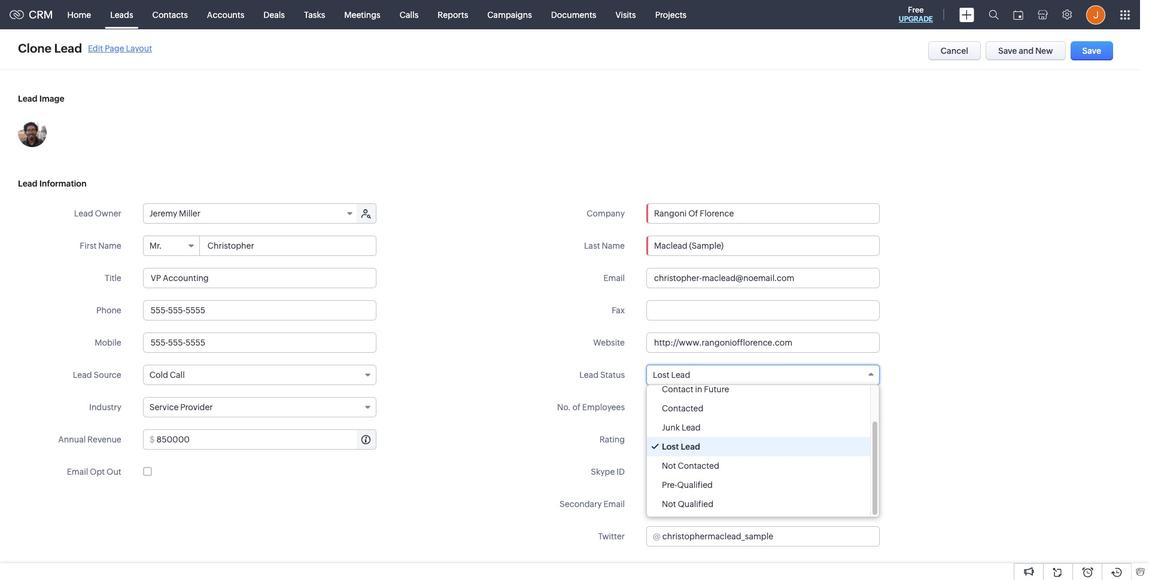Task type: describe. For each thing, give the bounding box(es) containing it.
industry
[[89, 403, 121, 413]]

not qualified
[[662, 500, 714, 510]]

save and new
[[999, 46, 1054, 56]]

email for email opt out
[[67, 468, 88, 477]]

projects
[[656, 10, 687, 19]]

service
[[150, 403, 179, 413]]

title
[[105, 274, 121, 283]]

contact in future
[[662, 385, 730, 395]]

email opt out
[[67, 468, 121, 477]]

image image
[[18, 119, 47, 147]]

contacted inside option
[[662, 404, 704, 414]]

create menu image
[[960, 7, 975, 22]]

documents
[[551, 10, 597, 19]]

contacts
[[152, 10, 188, 19]]

free
[[909, 5, 924, 14]]

projects link
[[646, 0, 697, 29]]

junk lead
[[662, 423, 701, 433]]

2 vertical spatial email
[[604, 500, 625, 510]]

contact in future option
[[647, 380, 871, 399]]

cancel
[[941, 46, 969, 56]]

junk
[[662, 423, 680, 433]]

service provider
[[150, 403, 213, 413]]

visits
[[616, 10, 636, 19]]

mobile
[[95, 338, 121, 348]]

cancel button
[[929, 41, 982, 60]]

@
[[653, 532, 661, 542]]

employees
[[583, 403, 625, 413]]

secondary email
[[560, 500, 625, 510]]

Lost Lead field
[[647, 365, 880, 386]]

website
[[594, 338, 625, 348]]

clone lead edit page layout
[[18, 41, 152, 55]]

lead status
[[580, 371, 625, 380]]

calls
[[400, 10, 419, 19]]

crm
[[29, 8, 53, 21]]

contacted option
[[647, 399, 871, 419]]

meetings link
[[335, 0, 390, 29]]

provider
[[180, 403, 213, 413]]

annual revenue
[[58, 435, 121, 445]]

contacts link
[[143, 0, 198, 29]]

future
[[704, 385, 730, 395]]

image
[[39, 94, 64, 104]]

create menu element
[[953, 0, 982, 29]]

profile element
[[1080, 0, 1113, 29]]

lead up not contacted
[[681, 443, 701, 452]]

tasks
[[304, 10, 325, 19]]

Mr. field
[[144, 237, 200, 256]]

Cold Call field
[[143, 365, 377, 386]]

tasks link
[[295, 0, 335, 29]]

status
[[601, 371, 625, 380]]

rating
[[600, 435, 625, 445]]

search element
[[982, 0, 1007, 29]]

edit
[[88, 43, 103, 53]]

campaigns link
[[478, 0, 542, 29]]

not contacted
[[662, 462, 720, 471]]

last name
[[584, 241, 625, 251]]

contacted inside option
[[678, 462, 720, 471]]

accounts
[[207, 10, 245, 19]]

Jeremy Miller field
[[144, 204, 358, 223]]

lost lead inside option
[[662, 443, 701, 452]]

profile image
[[1087, 5, 1106, 24]]

save for save
[[1083, 46, 1102, 56]]

lead information
[[18, 179, 87, 189]]

skype id
[[591, 468, 625, 477]]

email for email
[[604, 274, 625, 283]]

company
[[587, 209, 625, 219]]

pre-qualified option
[[647, 476, 871, 495]]

junk lead option
[[647, 419, 871, 438]]

and
[[1019, 46, 1034, 56]]

lead left owner
[[74, 209, 93, 219]]

free upgrade
[[899, 5, 934, 23]]

secondary
[[560, 500, 602, 510]]

revenue
[[87, 435, 121, 445]]



Task type: vqa. For each thing, say whether or not it's contained in the screenshot.
Not
yes



Task type: locate. For each thing, give the bounding box(es) containing it.
leads link
[[101, 0, 143, 29]]

1 vertical spatial lost lead
[[662, 443, 701, 452]]

pre-
[[662, 481, 678, 490]]

lead owner
[[74, 209, 121, 219]]

calendar image
[[1014, 10, 1024, 19]]

first name
[[80, 241, 121, 251]]

lost lead down junk lead
[[662, 443, 701, 452]]

miller
[[179, 209, 201, 219]]

reports link
[[428, 0, 478, 29]]

home link
[[58, 0, 101, 29]]

call
[[170, 371, 185, 380]]

qualified down pre-qualified
[[678, 500, 714, 510]]

not inside option
[[662, 462, 677, 471]]

0 vertical spatial lost
[[653, 371, 670, 380]]

visits link
[[606, 0, 646, 29]]

of
[[573, 403, 581, 413]]

lost lead
[[653, 371, 691, 380], [662, 443, 701, 452]]

lead left the status
[[580, 371, 599, 380]]

2 save from the left
[[1083, 46, 1102, 56]]

1 vertical spatial qualified
[[678, 500, 714, 510]]

crm link
[[10, 8, 53, 21]]

name for first name
[[98, 241, 121, 251]]

0 horizontal spatial name
[[98, 241, 121, 251]]

lost inside "field"
[[653, 371, 670, 380]]

first
[[80, 241, 97, 251]]

0 vertical spatial lost lead
[[653, 371, 691, 380]]

fax
[[612, 306, 625, 316]]

not for not qualified
[[662, 500, 677, 510]]

contacted up junk lead
[[662, 404, 704, 414]]

qualified for not qualified
[[678, 500, 714, 510]]

qualified for pre-qualified
[[678, 481, 713, 490]]

email up twitter
[[604, 500, 625, 510]]

2 name from the left
[[602, 241, 625, 251]]

0 vertical spatial not
[[662, 462, 677, 471]]

not up pre-
[[662, 462, 677, 471]]

cold call
[[150, 371, 185, 380]]

lost lead option
[[647, 438, 871, 457]]

lead up contact
[[672, 371, 691, 380]]

list box
[[647, 380, 880, 517]]

information
[[39, 179, 87, 189]]

opt
[[90, 468, 105, 477]]

calls link
[[390, 0, 428, 29]]

lost lead inside "field"
[[653, 371, 691, 380]]

home
[[67, 10, 91, 19]]

in
[[696, 385, 703, 395]]

id
[[617, 468, 625, 477]]

None text field
[[647, 236, 880, 256], [200, 237, 376, 256], [647, 301, 880, 321], [157, 431, 376, 450], [647, 462, 880, 483], [663, 528, 880, 547], [647, 236, 880, 256], [200, 237, 376, 256], [647, 301, 880, 321], [157, 431, 376, 450], [647, 462, 880, 483], [663, 528, 880, 547]]

1 horizontal spatial name
[[602, 241, 625, 251]]

deals
[[264, 10, 285, 19]]

1 vertical spatial contacted
[[678, 462, 720, 471]]

clone
[[18, 41, 52, 55]]

lead left edit
[[54, 41, 82, 55]]

1 horizontal spatial save
[[1083, 46, 1102, 56]]

$
[[150, 435, 155, 445]]

1 save from the left
[[999, 46, 1018, 56]]

lead left image
[[18, 94, 37, 104]]

0 horizontal spatial save
[[999, 46, 1018, 56]]

save button
[[1071, 41, 1114, 60]]

1 not from the top
[[662, 462, 677, 471]]

out
[[107, 468, 121, 477]]

save left and
[[999, 46, 1018, 56]]

annual
[[58, 435, 86, 445]]

name for last name
[[602, 241, 625, 251]]

save down profile "image"
[[1083, 46, 1102, 56]]

lead left information
[[18, 179, 37, 189]]

not down pre-
[[662, 500, 677, 510]]

leads
[[110, 10, 133, 19]]

None field
[[647, 204, 880, 223]]

search image
[[989, 10, 1000, 20]]

jeremy miller
[[150, 209, 201, 219]]

jeremy
[[150, 209, 177, 219]]

1 name from the left
[[98, 241, 121, 251]]

0 vertical spatial qualified
[[678, 481, 713, 490]]

lost down junk
[[662, 443, 679, 452]]

no.
[[558, 403, 571, 413]]

upgrade
[[899, 15, 934, 23]]

lead image
[[18, 94, 64, 104]]

lead right junk
[[682, 423, 701, 433]]

contacted
[[662, 404, 704, 414], [678, 462, 720, 471]]

lead inside "field"
[[672, 371, 691, 380]]

not contacted option
[[647, 457, 871, 476]]

lead
[[54, 41, 82, 55], [18, 94, 37, 104], [18, 179, 37, 189], [74, 209, 93, 219], [73, 371, 92, 380], [580, 371, 599, 380], [672, 371, 691, 380], [682, 423, 701, 433], [681, 443, 701, 452]]

name right first
[[98, 241, 121, 251]]

lost
[[653, 371, 670, 380], [662, 443, 679, 452]]

None text field
[[647, 204, 880, 223], [143, 268, 377, 289], [647, 268, 880, 289], [143, 301, 377, 321], [143, 333, 377, 353], [647, 333, 880, 353], [647, 398, 880, 418], [647, 495, 880, 515], [647, 204, 880, 223], [143, 268, 377, 289], [647, 268, 880, 289], [143, 301, 377, 321], [143, 333, 377, 353], [647, 333, 880, 353], [647, 398, 880, 418], [647, 495, 880, 515]]

twitter
[[599, 532, 625, 542]]

not qualified option
[[647, 495, 871, 514]]

edit page layout link
[[88, 43, 152, 53]]

lost inside option
[[662, 443, 679, 452]]

meetings
[[345, 10, 381, 19]]

owner
[[95, 209, 121, 219]]

deals link
[[254, 0, 295, 29]]

phone
[[96, 306, 121, 316]]

new
[[1036, 46, 1054, 56]]

email up fax
[[604, 274, 625, 283]]

lead left source
[[73, 371, 92, 380]]

no. of employees
[[558, 403, 625, 413]]

Service Provider field
[[143, 398, 377, 418]]

pre-qualified
[[662, 481, 713, 490]]

documents link
[[542, 0, 606, 29]]

qualified down not contacted
[[678, 481, 713, 490]]

lead source
[[73, 371, 121, 380]]

1 vertical spatial email
[[67, 468, 88, 477]]

contacted up pre-qualified
[[678, 462, 720, 471]]

not
[[662, 462, 677, 471], [662, 500, 677, 510]]

not inside option
[[662, 500, 677, 510]]

name right last
[[602, 241, 625, 251]]

name
[[98, 241, 121, 251], [602, 241, 625, 251]]

save
[[999, 46, 1018, 56], [1083, 46, 1102, 56]]

reports
[[438, 10, 468, 19]]

page
[[105, 43, 124, 53]]

cold
[[150, 371, 168, 380]]

mr.
[[150, 241, 162, 251]]

lost up contact
[[653, 371, 670, 380]]

email left "opt"
[[67, 468, 88, 477]]

lost lead up contact
[[653, 371, 691, 380]]

campaigns
[[488, 10, 532, 19]]

0 vertical spatial email
[[604, 274, 625, 283]]

save and new button
[[986, 41, 1066, 60]]

2 not from the top
[[662, 500, 677, 510]]

skype
[[591, 468, 615, 477]]

qualified
[[678, 481, 713, 490], [678, 500, 714, 510]]

layout
[[126, 43, 152, 53]]

1 vertical spatial lost
[[662, 443, 679, 452]]

0 vertical spatial contacted
[[662, 404, 704, 414]]

1 vertical spatial not
[[662, 500, 677, 510]]

accounts link
[[198, 0, 254, 29]]

source
[[94, 371, 121, 380]]

email
[[604, 274, 625, 283], [67, 468, 88, 477], [604, 500, 625, 510]]

save for save and new
[[999, 46, 1018, 56]]

not for not contacted
[[662, 462, 677, 471]]

list box containing contact in future
[[647, 380, 880, 517]]

contact
[[662, 385, 694, 395]]

last
[[584, 241, 600, 251]]



